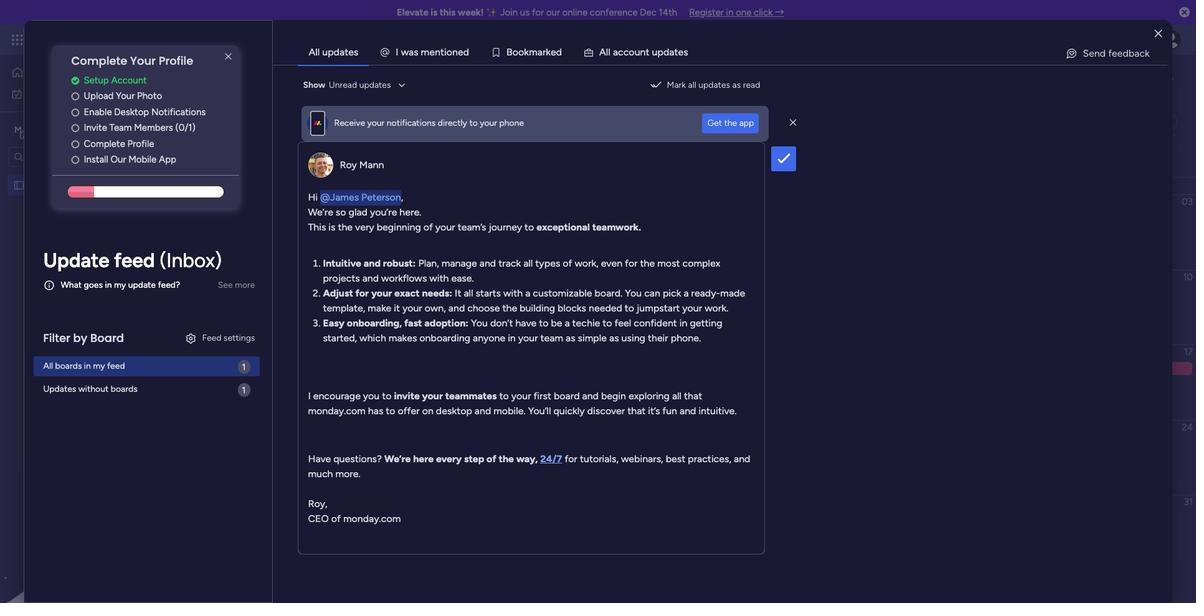 Task type: describe. For each thing, give the bounding box(es) containing it.
your right where
[[511, 94, 528, 105]]

getting
[[690, 317, 723, 329]]

you don't have to be a techie to feel confident in getting started, which makes onboarding anyone in your team as simple as using their phone.
[[323, 317, 723, 344]]

monday.com inside 'roy, ceo of monday.com'
[[343, 513, 401, 524]]

and left the robust:
[[364, 257, 381, 269]]

plans
[[235, 34, 256, 45]]

with inside it all starts with a customizable board. you can pick a ready-made template, make it your own, and choose the building blocks needed to jumpstart your work.
[[504, 287, 523, 299]]

building
[[520, 302, 555, 314]]

pick
[[663, 287, 681, 299]]

your up the on
[[422, 390, 443, 402]]

by
[[73, 330, 87, 346]]

mark all updates as read button
[[645, 75, 766, 95]]

the left way,
[[499, 453, 514, 465]]

1 o from the left
[[447, 46, 452, 58]]

in right "goes"
[[105, 280, 112, 291]]

for right the us
[[532, 7, 544, 18]]

see more
[[568, 93, 606, 104]]

all boards in my feed
[[43, 361, 125, 372]]

to right has
[[386, 405, 396, 417]]

this
[[308, 221, 326, 233]]

2 o from the left
[[513, 46, 519, 58]]

for inside "plan, manage and track all types of work, even for the most complex projects and workflows with ease."
[[625, 257, 638, 269]]

a l l a c c o u n t u p d a t e s
[[600, 46, 688, 58]]

2 u from the left
[[652, 46, 658, 58]]

3 o from the left
[[519, 46, 524, 58]]

jumpstart
[[637, 302, 680, 314]]

our
[[111, 154, 126, 165]]

a
[[600, 46, 606, 58]]

feel
[[615, 317, 632, 329]]

and left keep
[[415, 94, 429, 105]]

tab list containing all updates
[[298, 40, 1168, 65]]

add to favorites image
[[260, 72, 272, 84]]

it
[[455, 287, 461, 299]]

begin
[[601, 390, 626, 402]]

feed?
[[158, 280, 180, 291]]

all inside mark all updates as read button
[[688, 80, 697, 90]]

manage
[[191, 94, 222, 105]]

in up the updates without boards
[[84, 361, 91, 372]]

more
[[235, 280, 255, 290]]

notifications
[[151, 106, 206, 118]]

all for all boards in my feed
[[43, 361, 53, 372]]

ease.
[[452, 272, 474, 284]]

a left i
[[409, 46, 414, 58]]

you
[[363, 390, 380, 402]]

where
[[485, 94, 509, 105]]

app
[[159, 154, 176, 165]]

1 l from the left
[[606, 46, 609, 58]]

circle o image for install
[[71, 155, 79, 165]]

updates without boards
[[43, 384, 138, 395]]

1 n from the left
[[435, 46, 441, 58]]

24/7
[[541, 453, 562, 465]]

2 k from the left
[[546, 46, 551, 58]]

lottie animation element
[[0, 477, 159, 603]]

main workspace
[[29, 124, 102, 136]]

invite
[[84, 122, 107, 134]]

a right pick
[[684, 287, 689, 299]]

complete for complete your profile
[[71, 53, 127, 69]]

register
[[689, 7, 724, 18]]

1 t from the left
[[441, 46, 444, 58]]

r
[[543, 46, 546, 58]]

mark
[[667, 80, 686, 90]]

and inside it all starts with a customizable board. you can pick a ready-made template, make it your own, and choose the building blocks needed to jumpstart your work.
[[449, 302, 465, 314]]

i for i encourage you to invite your teammates
[[308, 390, 311, 402]]

track inside "plan, manage and track all types of work, even for the most complex projects and workflows with ease."
[[499, 257, 521, 269]]

0 vertical spatial that
[[684, 390, 703, 402]]

your up fast
[[403, 302, 422, 314]]

see plans
[[218, 34, 256, 45]]

journey
[[489, 221, 522, 233]]

teammates
[[446, 390, 497, 402]]

this
[[440, 7, 456, 18]]

a up the "building"
[[525, 287, 531, 299]]

gantt button
[[259, 112, 300, 132]]

you inside you don't have to be a techie to feel confident in getting started, which makes onboarding anyone in your team as simple as using their phone.
[[471, 317, 488, 329]]

v2 search image
[[359, 149, 369, 163]]

1 for all boards in my feed
[[242, 362, 246, 373]]

hi @james peterson , we're so glad you're here. this is the very beginning of your team's journey to exceptional teamwork.
[[308, 191, 641, 233]]

workspace
[[53, 124, 102, 136]]

see for see plans
[[218, 34, 233, 45]]

invite
[[394, 390, 420, 402]]

circle o image for invite
[[71, 124, 79, 133]]

for inside 'for tutorials, webinars, best practices, and much more.'
[[565, 453, 578, 465]]

1 vertical spatial boards
[[111, 384, 138, 395]]

(inbox)
[[160, 249, 222, 272]]

0 horizontal spatial as
[[566, 332, 576, 344]]

0 vertical spatial feed
[[114, 249, 155, 272]]

in up phone.
[[680, 317, 688, 329]]

workspace selection element
[[12, 122, 104, 139]]

lottie animation image
[[0, 477, 159, 603]]

check circle image
[[71, 76, 79, 85]]

see for see more
[[218, 280, 233, 290]]

new
[[194, 150, 212, 161]]

1 e from the left
[[430, 46, 435, 58]]

tue
[[378, 179, 394, 191]]

a right a
[[613, 46, 618, 58]]

circle o image for complete
[[71, 139, 79, 149]]

calendar button
[[341, 112, 394, 132]]

gantt
[[268, 117, 291, 127]]

1 k from the left
[[524, 46, 529, 58]]

have
[[308, 453, 331, 465]]

mark all updates as read
[[667, 80, 761, 90]]

workspace image
[[12, 123, 24, 137]]

in left one
[[726, 7, 734, 18]]

set
[[363, 94, 375, 105]]

your inside you don't have to be a techie to feel confident in getting started, which makes onboarding anyone in your team as simple as using their phone.
[[518, 332, 538, 344]]

to inside it all starts with a customizable board. you can pick a ready-made template, make it your own, and choose the building blocks needed to jumpstart your work.
[[625, 302, 635, 314]]

manage any type of project. assign owners, set timelines and keep track of where your project stands.
[[191, 94, 589, 105]]

@james
[[320, 191, 359, 203]]

your down ready- on the right top of page
[[683, 302, 703, 314]]

add
[[297, 150, 313, 161]]

feed settings button
[[180, 328, 260, 348]]

of right step
[[487, 453, 497, 465]]

to right you
[[382, 390, 392, 402]]

choose
[[468, 302, 500, 314]]

plan,
[[418, 257, 439, 269]]

monday
[[55, 32, 98, 47]]

your inside "to your first board and begin exploring all that monday.com has to offer on desktop and mobile. you'll quickly discover that it's fun and intuitive."
[[511, 390, 531, 402]]

upload
[[84, 91, 114, 102]]

app
[[740, 117, 754, 128]]

1 for updates without boards
[[242, 385, 246, 396]]

update feed (inbox)
[[43, 249, 222, 272]]

2 c from the left
[[624, 46, 629, 58]]

made
[[721, 287, 745, 299]]

upload your photo link
[[71, 89, 240, 103]]

dec
[[640, 7, 657, 18]]

discover
[[588, 405, 625, 417]]

members
[[134, 122, 173, 134]]

the inside get the app button
[[725, 117, 737, 128]]

teamwork.
[[593, 221, 641, 233]]

send
[[1083, 47, 1106, 59]]

collapse board header image
[[1165, 117, 1175, 127]]

questions?
[[334, 453, 382, 465]]

our
[[547, 7, 560, 18]]

roy mann
[[340, 159, 384, 170]]

of right type
[[260, 94, 268, 105]]

easy onboarding, fast adoption:
[[323, 317, 469, 329]]

0 vertical spatial is
[[431, 7, 438, 18]]

complete profile link
[[71, 137, 240, 151]]

plan, manage and track all types of work, even for the most complex projects and workflows with ease.
[[323, 257, 721, 284]]

your up make
[[371, 287, 392, 299]]

with inside "plan, manage and track all types of work, even for the most complex projects and workflows with ease."
[[430, 272, 449, 284]]

m for e
[[421, 46, 430, 58]]

project.
[[270, 94, 300, 105]]

of left where
[[474, 94, 482, 105]]

complete your profile
[[71, 53, 193, 69]]

to left be
[[539, 317, 549, 329]]

d for i w a s m e n t i o n e d
[[463, 46, 469, 58]]

we're inside hi @james peterson , we're so glad you're here. this is the very beginning of your team's journey to exceptional teamwork.
[[308, 206, 333, 218]]

online
[[563, 7, 588, 18]]

manage
[[442, 257, 477, 269]]

get the app
[[708, 117, 754, 128]]

select product image
[[11, 34, 24, 46]]

2 n from the left
[[452, 46, 458, 58]]

0 horizontal spatial boards
[[55, 361, 82, 372]]

and right fun
[[680, 405, 696, 417]]

more
[[585, 93, 606, 104]]

board
[[554, 390, 580, 402]]

on
[[422, 405, 434, 417]]

conference
[[590, 7, 638, 18]]

the inside it all starts with a customizable board. you can pick a ready-made template, make it your own, and choose the building blocks needed to jumpstart your work.
[[503, 302, 517, 314]]

started,
[[323, 332, 357, 344]]

add view image
[[449, 117, 454, 127]]

setup account
[[84, 75, 147, 86]]



Task type: locate. For each thing, give the bounding box(es) containing it.
updates up set
[[359, 80, 391, 90]]

2 circle o image from the top
[[71, 124, 79, 133]]

and inside 'for tutorials, webinars, best practices, and much more.'
[[734, 453, 751, 465]]

1 horizontal spatial m
[[529, 46, 538, 58]]

show
[[303, 80, 326, 90]]

your down "account"
[[116, 91, 135, 102]]

circle o image up workspace
[[71, 108, 79, 117]]

all inside all updates link
[[309, 46, 320, 58]]

1 circle o image from the top
[[71, 108, 79, 117]]

desktop
[[436, 405, 472, 417]]

using
[[622, 332, 646, 344]]

chart
[[309, 117, 331, 127]]

3 e from the left
[[551, 46, 556, 58]]

their
[[648, 332, 669, 344]]

1 vertical spatial dapulse x slim image
[[790, 117, 797, 128]]

kanban
[[404, 117, 433, 127]]

2 horizontal spatial t
[[675, 46, 678, 58]]

m for a
[[529, 46, 538, 58]]

all up fun
[[672, 390, 682, 402]]

24/7 link
[[541, 453, 562, 465]]

circle o image inside complete profile link
[[71, 139, 79, 149]]

for
[[532, 7, 544, 18], [625, 257, 638, 269], [356, 287, 369, 299], [565, 453, 578, 465]]

that up 'intuitive.'
[[684, 390, 703, 402]]

o down this
[[447, 46, 452, 58]]

1 horizontal spatial work
[[101, 32, 123, 47]]

0 horizontal spatial you
[[471, 317, 488, 329]]

circle o image inside upload your photo link
[[71, 92, 79, 101]]

1 vertical spatial profile
[[127, 138, 154, 149]]

of right ceo
[[331, 513, 341, 524]]

1 vertical spatial my
[[93, 361, 105, 372]]

2 s from the left
[[684, 46, 688, 58]]

main table button
[[189, 112, 259, 132]]

Search in workspace field
[[26, 150, 104, 164]]

track right keep
[[452, 94, 472, 105]]

0 horizontal spatial updates
[[322, 46, 359, 58]]

makes
[[389, 332, 417, 344]]

3 n from the left
[[640, 46, 646, 58]]

board.
[[595, 287, 623, 299]]

boards up updates
[[55, 361, 82, 372]]

onboarding
[[420, 332, 471, 344]]

b o o k m a r k e d
[[507, 46, 562, 58]]

1 horizontal spatial t
[[646, 46, 650, 58]]

0 horizontal spatial m
[[421, 46, 430, 58]]

feed up "update"
[[114, 249, 155, 272]]

show board description image
[[239, 72, 254, 85]]

1 vertical spatial circle o image
[[71, 139, 79, 149]]

desktop
[[114, 106, 149, 118]]

close image
[[1155, 29, 1163, 38]]

1 u from the left
[[635, 46, 640, 58]]

1 vertical spatial you
[[471, 317, 488, 329]]

all right it
[[464, 287, 473, 299]]

0 vertical spatial boards
[[55, 361, 82, 372]]

0 vertical spatial complete
[[71, 53, 127, 69]]

main inside workspace selection element
[[29, 124, 51, 136]]

what
[[61, 280, 82, 291]]

1 horizontal spatial my
[[114, 280, 126, 291]]

0 vertical spatial circle o image
[[71, 92, 79, 101]]

updates
[[322, 46, 359, 58], [359, 80, 391, 90], [699, 80, 731, 90]]

as inside button
[[733, 80, 741, 90]]

monday.com down more.
[[343, 513, 401, 524]]

board
[[90, 330, 124, 346]]

and down teammates
[[475, 405, 491, 417]]

enable desktop notifications link
[[71, 105, 240, 119]]

test inside 'list box'
[[29, 180, 46, 190]]

l right a
[[609, 46, 611, 58]]

which
[[360, 332, 386, 344]]

your left team's
[[436, 221, 455, 233]]

1 vertical spatial i
[[308, 390, 311, 402]]

n left i
[[435, 46, 441, 58]]

invite team members (0/1)
[[84, 122, 196, 134]]

intuitive.
[[699, 405, 737, 417]]

needed
[[589, 302, 623, 314]]

0 vertical spatial your
[[130, 53, 156, 69]]

1 horizontal spatial u
[[652, 46, 658, 58]]

as down feel
[[610, 332, 619, 344]]

0 vertical spatial dapulse x slim image
[[221, 49, 236, 64]]

james peterson image
[[1162, 30, 1182, 50]]

updates for show
[[359, 80, 391, 90]]

your inside hi @james peterson , we're so glad you're here. this is the very beginning of your team's journey to exceptional teamwork.
[[436, 221, 455, 233]]

apps image
[[1060, 34, 1073, 46]]

2 e from the left
[[458, 46, 463, 58]]

receive your notifications directly to your phone
[[334, 118, 524, 128]]

the inside hi @james peterson , we're so glad you're here. this is the very beginning of your team's journey to exceptional teamwork.
[[338, 221, 353, 233]]

circle o image for enable
[[71, 108, 79, 117]]

1 horizontal spatial as
[[610, 332, 619, 344]]

1 vertical spatial track
[[499, 257, 521, 269]]

s right p
[[684, 46, 688, 58]]

e right p
[[678, 46, 684, 58]]

phone.
[[671, 332, 701, 344]]

circle o image down workspace
[[71, 139, 79, 149]]

register in one click →
[[689, 7, 785, 18]]

to right directly
[[470, 118, 478, 128]]

fun
[[663, 405, 677, 417]]

most
[[658, 257, 680, 269]]

is left this
[[431, 7, 438, 18]]

2 d from the left
[[556, 46, 562, 58]]

work right the my
[[42, 88, 61, 99]]

0 vertical spatial my
[[114, 280, 126, 291]]

show unread updates
[[303, 80, 391, 90]]

all updates link
[[299, 41, 369, 64]]

see inside "button"
[[218, 34, 233, 45]]

to down needed
[[603, 317, 612, 329]]

best
[[666, 453, 686, 465]]

0 vertical spatial with
[[430, 272, 449, 284]]

0 horizontal spatial is
[[329, 221, 336, 233]]

1 vertical spatial that
[[628, 405, 646, 417]]

adoption:
[[425, 317, 469, 329]]

is inside hi @james peterson , we're so glad you're here. this is the very beginning of your team's journey to exceptional teamwork.
[[329, 221, 336, 233]]

we're up "this"
[[308, 206, 333, 218]]

main left table
[[208, 117, 227, 127]]

profile down invite team members (0/1)
[[127, 138, 154, 149]]

all right the mark
[[688, 80, 697, 90]]

the right get
[[725, 117, 737, 128]]

4 o from the left
[[629, 46, 635, 58]]

work for monday
[[101, 32, 123, 47]]

1 horizontal spatial profile
[[159, 53, 193, 69]]

circle o image inside invite team members (0/1) link
[[71, 124, 79, 133]]

4 e from the left
[[678, 46, 684, 58]]

0 horizontal spatial with
[[430, 272, 449, 284]]

and right practices,
[[734, 453, 751, 465]]

d right r
[[556, 46, 562, 58]]

and down it
[[449, 302, 465, 314]]

main for main table
[[208, 117, 227, 127]]

2 horizontal spatial as
[[733, 80, 741, 90]]

2 vertical spatial see
[[218, 280, 233, 290]]

m left i
[[421, 46, 430, 58]]

0 horizontal spatial that
[[628, 405, 646, 417]]

get the app button
[[703, 113, 759, 133]]

invite team members (0/1) link
[[71, 121, 240, 135]]

1 s from the left
[[414, 46, 419, 58]]

of right beginning
[[424, 221, 433, 233]]

circle o image inside install our mobile app link
[[71, 155, 79, 165]]

management
[[126, 32, 194, 47]]

needs:
[[422, 287, 453, 299]]

register in one click → link
[[689, 7, 785, 18]]

all inside "plan, manage and track all types of work, even for the most complex projects and workflows with ease."
[[524, 257, 533, 269]]

1 1 from the top
[[242, 362, 246, 373]]

2 vertical spatial circle o image
[[71, 155, 79, 165]]

see inside see more link
[[568, 93, 583, 104]]

a right p
[[670, 46, 675, 58]]

0 vertical spatial all
[[309, 46, 320, 58]]

1 horizontal spatial updates
[[359, 80, 391, 90]]

own,
[[425, 302, 446, 314]]

update
[[128, 280, 156, 291]]

1 horizontal spatial dapulse x slim image
[[790, 117, 797, 128]]

0 horizontal spatial test
[[29, 180, 46, 190]]

a inside you don't have to be a techie to feel confident in getting started, which makes onboarding anyone in your team as simple as using their phone.
[[565, 317, 570, 329]]

of left work,
[[563, 257, 572, 269]]

3 t from the left
[[675, 46, 678, 58]]

1 vertical spatial with
[[504, 287, 523, 299]]

monday.com inside "to your first board and begin exploring all that monday.com has to offer on desktop and mobile. you'll quickly discover that it's fun and intuitive."
[[308, 405, 366, 417]]

of inside 'roy, ceo of monday.com'
[[331, 513, 341, 524]]

l down 'conference'
[[606, 46, 609, 58]]

main right "workspace" icon
[[29, 124, 51, 136]]

onboarding,
[[347, 317, 402, 329]]

your for photo
[[116, 91, 135, 102]]

with down "plan, manage and track all types of work, even for the most complex projects and workflows with ease."
[[504, 287, 523, 299]]

1 horizontal spatial track
[[499, 257, 521, 269]]

0 horizontal spatial k
[[524, 46, 529, 58]]

1 horizontal spatial i
[[396, 46, 399, 58]]

tab list
[[298, 40, 1168, 65]]

1 vertical spatial monday.com
[[343, 513, 401, 524]]

mobile.
[[494, 405, 526, 417]]

dapulse x slim image
[[221, 49, 236, 64], [790, 117, 797, 128]]

encourage
[[313, 390, 361, 402]]

u down dec
[[652, 46, 658, 58]]

and down intuitive and robust:
[[363, 272, 379, 284]]

1 vertical spatial test
[[29, 180, 46, 190]]

you inside it all starts with a customizable board. you can pick a ready-made template, make it your own, and choose the building blocks needed to jumpstart your work.
[[625, 287, 642, 299]]

for right 24/7
[[565, 453, 578, 465]]

all for all updates
[[309, 46, 320, 58]]

main inside button
[[208, 117, 227, 127]]

0 vertical spatial profile
[[159, 53, 193, 69]]

0 vertical spatial see
[[218, 34, 233, 45]]

all up updates
[[43, 361, 53, 372]]

your left phone
[[480, 118, 497, 128]]

unread
[[329, 80, 357, 90]]

1 vertical spatial complete
[[84, 138, 125, 149]]

confident
[[634, 317, 677, 329]]

see more link
[[567, 93, 607, 105]]

exceptional
[[537, 221, 590, 233]]

week!
[[458, 7, 484, 18]]

circle o image down check circle icon
[[71, 92, 79, 101]]

Search field
[[369, 147, 406, 165]]

complete up install on the top of the page
[[84, 138, 125, 149]]

2 horizontal spatial n
[[640, 46, 646, 58]]

u left p
[[635, 46, 640, 58]]

your for profile
[[130, 53, 156, 69]]

1 m from the left
[[421, 46, 430, 58]]

1 vertical spatial your
[[116, 91, 135, 102]]

updates inside button
[[699, 80, 731, 90]]

track down journey
[[499, 257, 521, 269]]

any
[[224, 94, 238, 105]]

can
[[645, 287, 661, 299]]

ready-
[[691, 287, 721, 299]]

has
[[368, 405, 384, 417]]

1 c from the left
[[618, 46, 624, 58]]

add widget
[[297, 150, 342, 161]]

1 horizontal spatial test
[[189, 64, 230, 92]]

the inside "plan, manage and track all types of work, even for the most complex projects and workflows with ease."
[[640, 257, 655, 269]]

work inside 'button'
[[42, 88, 61, 99]]

the down so
[[338, 221, 353, 233]]

m
[[14, 124, 22, 135]]

test list box
[[0, 172, 159, 364]]

see
[[218, 34, 233, 45], [568, 93, 583, 104], [218, 280, 233, 290]]

1 vertical spatial is
[[329, 221, 336, 233]]

see for see more
[[568, 93, 583, 104]]

the up don't
[[503, 302, 517, 314]]

blocks
[[558, 302, 587, 314]]

3 circle o image from the top
[[71, 155, 79, 165]]

my for update
[[114, 280, 126, 291]]

your down set
[[367, 118, 385, 128]]

o left p
[[629, 46, 635, 58]]

0 horizontal spatial t
[[441, 46, 444, 58]]

0 horizontal spatial n
[[435, 46, 441, 58]]

test up manage
[[189, 64, 230, 92]]

and right manage
[[480, 257, 496, 269]]

2 1 from the top
[[242, 385, 246, 396]]

peterson
[[362, 191, 401, 203]]

1 vertical spatial 1
[[242, 385, 246, 396]]

1 horizontal spatial d
[[556, 46, 562, 58]]

0 horizontal spatial main
[[29, 124, 51, 136]]

circle o image
[[71, 108, 79, 117], [71, 124, 79, 133], [71, 155, 79, 165]]

1 vertical spatial we're
[[385, 453, 411, 465]]

0 horizontal spatial track
[[452, 94, 472, 105]]

0 vertical spatial monday.com
[[308, 405, 366, 417]]

2 horizontal spatial updates
[[699, 80, 731, 90]]

read
[[743, 80, 761, 90]]

1 horizontal spatial s
[[684, 46, 688, 58]]

in down don't
[[508, 332, 516, 344]]

1 horizontal spatial n
[[452, 46, 458, 58]]

d for a l l a c c o u n t u p d a t e s
[[664, 46, 670, 58]]

to inside hi @james peterson , we're so glad you're here. this is the very beginning of your team's journey to exceptional teamwork.
[[525, 221, 534, 233]]

0 vertical spatial work
[[101, 32, 123, 47]]

0 horizontal spatial profile
[[127, 138, 154, 149]]

starts
[[476, 287, 501, 299]]

circle o image
[[71, 92, 79, 101], [71, 139, 79, 149]]

1 horizontal spatial we're
[[385, 453, 411, 465]]

simple
[[578, 332, 607, 344]]

circle o image inside enable desktop notifications link
[[71, 108, 79, 117]]

public board image
[[13, 179, 25, 191]]

s right the w
[[414, 46, 419, 58]]

monday.com down the encourage
[[308, 405, 366, 417]]

0 vertical spatial you
[[625, 287, 642, 299]]

step
[[464, 453, 484, 465]]

boards
[[55, 361, 82, 372], [111, 384, 138, 395]]

0 vertical spatial 1
[[242, 362, 246, 373]]

1 vertical spatial circle o image
[[71, 124, 79, 133]]

d right i
[[463, 46, 469, 58]]

n left p
[[640, 46, 646, 58]]

my left "update"
[[114, 280, 126, 291]]

timelines
[[378, 94, 413, 105]]

2 m from the left
[[529, 46, 538, 58]]

0 horizontal spatial i
[[308, 390, 311, 402]]

complete up setup
[[71, 53, 127, 69]]

m left r
[[529, 46, 538, 58]]

0 horizontal spatial d
[[463, 46, 469, 58]]

filter by board
[[43, 330, 124, 346]]

0 vertical spatial i
[[396, 46, 399, 58]]

install our mobile app link
[[71, 153, 240, 167]]

0 horizontal spatial my
[[93, 361, 105, 372]]

circle o image left invite
[[71, 124, 79, 133]]

1 vertical spatial feed
[[107, 361, 125, 372]]

0 horizontal spatial dapulse x slim image
[[221, 49, 236, 64]]

1 vertical spatial all
[[43, 361, 53, 372]]

new project
[[194, 150, 242, 161]]

work up complete your profile on the top
[[101, 32, 123, 47]]

1 vertical spatial see
[[568, 93, 583, 104]]

with up "needs:"
[[430, 272, 449, 284]]

1 d from the left
[[463, 46, 469, 58]]

of inside hi @james peterson , we're so glad you're here. this is the very beginning of your team's journey to exceptional teamwork.
[[424, 221, 433, 233]]

circle o image left install on the top of the page
[[71, 155, 79, 165]]

offer
[[398, 405, 420, 417]]

a right b
[[538, 46, 543, 58]]

fast
[[404, 317, 422, 329]]

i for i w a s m e n t i o n e d
[[396, 46, 399, 58]]

complete for complete profile
[[84, 138, 125, 149]]

setup
[[84, 75, 109, 86]]

0 horizontal spatial work
[[42, 88, 61, 99]]

that left it's in the bottom of the page
[[628, 405, 646, 417]]

even
[[601, 257, 623, 269]]

and up discover
[[582, 390, 599, 402]]

main for main workspace
[[29, 124, 51, 136]]

,
[[401, 191, 403, 203]]

don't
[[490, 317, 513, 329]]

2 l from the left
[[609, 46, 611, 58]]

all inside it all starts with a customizable board. you can pick a ready-made template, make it your own, and choose the building blocks needed to jumpstart your work.
[[464, 287, 473, 299]]

all left types
[[524, 257, 533, 269]]

n right i
[[452, 46, 458, 58]]

techie
[[572, 317, 600, 329]]

for right "even"
[[625, 257, 638, 269]]

you'll
[[528, 405, 551, 417]]

1 horizontal spatial is
[[431, 7, 438, 18]]

0 horizontal spatial we're
[[308, 206, 333, 218]]

way,
[[516, 453, 538, 465]]

1 horizontal spatial all
[[309, 46, 320, 58]]

see inside see more button
[[218, 280, 233, 290]]

o right b
[[519, 46, 524, 58]]

my work button
[[7, 84, 134, 104]]

without
[[78, 384, 109, 395]]

dapulse x slim image down see plans
[[221, 49, 236, 64]]

1 horizontal spatial main
[[208, 117, 227, 127]]

circle o image for upload
[[71, 92, 79, 101]]

have
[[516, 317, 537, 329]]

2 horizontal spatial d
[[664, 46, 670, 58]]

0 horizontal spatial all
[[43, 361, 53, 372]]

my up the without
[[93, 361, 105, 372]]

0 horizontal spatial s
[[414, 46, 419, 58]]

1 vertical spatial work
[[42, 88, 61, 99]]

for up make
[[356, 287, 369, 299]]

dapulse x slim image right app
[[790, 117, 797, 128]]

feedback
[[1109, 47, 1150, 59]]

1 horizontal spatial that
[[684, 390, 703, 402]]

1 horizontal spatial boards
[[111, 384, 138, 395]]

your up setup account link on the top of the page
[[130, 53, 156, 69]]

2 circle o image from the top
[[71, 139, 79, 149]]

a right be
[[565, 317, 570, 329]]

all inside "to your first board and begin exploring all that monday.com has to offer on desktop and mobile. you'll quickly discover that it's fun and intuitive."
[[672, 390, 682, 402]]

2 t from the left
[[646, 46, 650, 58]]

updates
[[43, 384, 76, 395]]

work for my
[[42, 88, 61, 99]]

0 vertical spatial track
[[452, 94, 472, 105]]

widget
[[315, 150, 342, 161]]

1 horizontal spatial with
[[504, 287, 523, 299]]

updates for mark
[[699, 80, 731, 90]]

of inside "plan, manage and track all types of work, even for the most complex projects and workflows with ease."
[[563, 257, 572, 269]]

to up mobile.
[[500, 390, 509, 402]]

home
[[29, 67, 52, 77]]

0 vertical spatial we're
[[308, 206, 333, 218]]

0 horizontal spatial u
[[635, 46, 640, 58]]

new project button
[[189, 146, 247, 166]]

d up the mark
[[664, 46, 670, 58]]

all
[[309, 46, 320, 58], [43, 361, 53, 372]]

Test field
[[186, 64, 233, 92]]

e left i
[[430, 46, 435, 58]]

my for feed
[[93, 361, 105, 372]]

3 d from the left
[[664, 46, 670, 58]]

1 horizontal spatial k
[[546, 46, 551, 58]]

very
[[355, 221, 374, 233]]

option
[[0, 174, 159, 176]]

see more
[[218, 280, 255, 290]]

0 vertical spatial circle o image
[[71, 108, 79, 117]]

is right "this"
[[329, 221, 336, 233]]

monday.com
[[308, 405, 366, 417], [343, 513, 401, 524]]

t
[[441, 46, 444, 58], [646, 46, 650, 58], [675, 46, 678, 58]]

1 circle o image from the top
[[71, 92, 79, 101]]

to
[[470, 118, 478, 128], [525, 221, 534, 233], [625, 302, 635, 314], [539, 317, 549, 329], [603, 317, 612, 329], [382, 390, 392, 402], [500, 390, 509, 402], [386, 405, 396, 417]]

be
[[551, 317, 563, 329]]

test right public board "icon"
[[29, 180, 46, 190]]

0 vertical spatial test
[[189, 64, 230, 92]]

e right r
[[551, 46, 556, 58]]

1 horizontal spatial you
[[625, 287, 642, 299]]

e
[[430, 46, 435, 58], [458, 46, 463, 58], [551, 46, 556, 58], [678, 46, 684, 58]]

feed down board
[[107, 361, 125, 372]]



Task type: vqa. For each thing, say whether or not it's contained in the screenshot.
first n
yes



